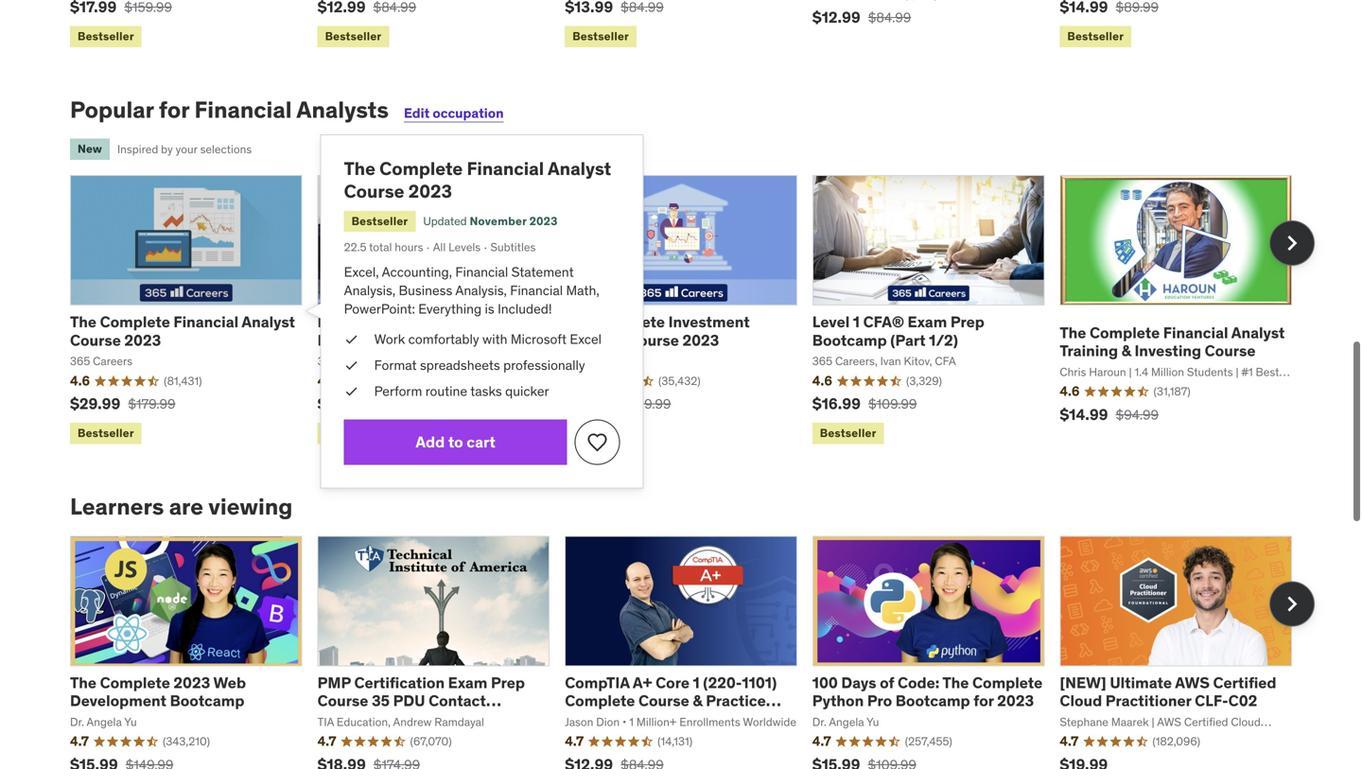 Task type: vqa. For each thing, say whether or not it's contained in the screenshot.
ALONG at bottom
no



Task type: locate. For each thing, give the bounding box(es) containing it.
0 vertical spatial exam
[[908, 311, 948, 330]]

pmp certification exam prep course 35 pdu contact hours/pdu
[[318, 672, 525, 727]]

0 horizontal spatial &
[[693, 690, 703, 709]]

100 days of code: the complete python pro bootcamp for 2023
[[813, 672, 1043, 709]]

microsoft
[[511, 329, 567, 346]]

the complete financial analyst course 2023 link up updated november 2023
[[344, 155, 612, 201]]

carousel element
[[70, 173, 1316, 446], [70, 534, 1316, 770]]

complete inside the complete 2023 web development bootcamp
[[100, 672, 170, 691]]

& left (220-
[[693, 690, 703, 709]]

course right banking
[[628, 329, 679, 348]]

2023 inside the complete investment banking course 2023
[[683, 329, 720, 348]]

exam
[[908, 311, 948, 330], [448, 672, 488, 691], [565, 708, 605, 727]]

c02
[[1229, 690, 1258, 709]]

for up by on the top of the page
[[159, 94, 189, 122]]

0 vertical spatial the complete financial analyst course 2023 link
[[344, 155, 612, 201]]

analyst inside the complete financial analyst training & investing course
[[1232, 321, 1286, 341]]

2023
[[409, 178, 452, 201], [530, 212, 558, 227], [124, 329, 161, 348], [683, 329, 720, 348], [174, 672, 210, 691], [998, 690, 1035, 709]]

100 days of code: the complete python pro bootcamp for 2023 link
[[813, 672, 1043, 709]]

professionally
[[504, 355, 586, 372]]

course left 35
[[318, 690, 369, 709]]

financial for popular for financial analysts
[[194, 94, 292, 122]]

1 carousel element from the top
[[70, 173, 1316, 446]]

2 carousel element from the top
[[70, 534, 1316, 770]]

course inside the complete investment banking course 2023
[[628, 329, 679, 348]]

1 horizontal spatial &
[[1122, 339, 1132, 359]]

financial inside the complete financial analyst training & investing course
[[1164, 321, 1229, 341]]

new
[[78, 140, 102, 154]]

the inside the complete financial analyst course 2023
[[344, 155, 376, 178]]

0 vertical spatial &
[[1122, 339, 1132, 359]]

format spreadsheets professionally
[[374, 355, 586, 372]]

complete for the complete financial analyst training & investing course
[[1090, 321, 1161, 341]]

certification
[[354, 672, 445, 691]]

the complete investment banking course 2023 link
[[565, 311, 750, 348]]

course inside the complete financial analyst course 2023
[[344, 178, 405, 201]]

1101)
[[742, 672, 777, 691]]

financial
[[194, 94, 292, 122], [467, 155, 544, 178], [456, 262, 509, 279], [510, 280, 563, 297], [174, 311, 239, 330], [1164, 321, 1229, 341]]

next image
[[1278, 587, 1308, 618]]

& right 'training'
[[1122, 339, 1132, 359]]

prep right (part
[[951, 311, 985, 330]]

2 vertical spatial exam
[[565, 708, 605, 727]]

add to cart button
[[344, 418, 568, 463]]

quicker
[[506, 381, 550, 398]]

1 vertical spatial prep
[[491, 672, 525, 691]]

the for the complete financial analyst course 2023 365 careers
[[70, 311, 97, 330]]

are
[[169, 491, 203, 519]]

pro
[[868, 690, 893, 709]]

xsmall image for perform
[[344, 380, 359, 399]]

1 vertical spatial xsmall image
[[344, 380, 359, 399]]

bestseller down '$29.99'
[[78, 424, 134, 439]]

exam down the comptia
[[565, 708, 605, 727]]

0 horizontal spatial prep
[[491, 672, 525, 691]]

bootcamp inside the complete 2023 web development bootcamp
[[170, 690, 245, 709]]

comptia
[[565, 672, 630, 691]]

2 analysis, from the left
[[456, 280, 507, 297]]

days
[[842, 672, 877, 691]]

analyst for the complete financial analyst course 2023 365 careers
[[242, 311, 295, 330]]

prep inside level 1 cfa® exam prep bootcamp (part 1/2)
[[951, 311, 985, 330]]

investing
[[1135, 339, 1202, 359]]

financial for the complete financial analyst course 2023 365 careers
[[174, 311, 239, 330]]

add
[[416, 431, 445, 450]]

for right code:
[[974, 690, 995, 709]]

2023 inside the complete financial analyst course 2023 365 careers
[[124, 329, 161, 348]]

0 horizontal spatial analysis,
[[344, 280, 396, 297]]

2 horizontal spatial analyst
[[1232, 321, 1286, 341]]

0 vertical spatial 1
[[854, 311, 860, 330]]

perform
[[374, 381, 422, 398]]

1 horizontal spatial for
[[974, 690, 995, 709]]

0 vertical spatial prep
[[951, 311, 985, 330]]

exam right cfa®
[[908, 311, 948, 330]]

a+
[[633, 672, 653, 691]]

complete
[[380, 155, 463, 178], [100, 311, 170, 330], [595, 311, 665, 330], [1090, 321, 1161, 341], [100, 672, 170, 691], [973, 672, 1043, 691], [565, 690, 635, 709]]

1 xsmall image from the top
[[344, 354, 359, 373]]

100
[[813, 672, 838, 691]]

bestseller inside carousel element
[[78, 424, 134, 439]]

& inside comptia a+ core 1 (220-1101) complete course & practice exam
[[693, 690, 703, 709]]

contact
[[429, 690, 486, 709]]

complete inside the complete financial analyst training & investing course
[[1090, 321, 1161, 341]]

the inside the complete 2023 web development bootcamp
[[70, 672, 97, 691]]

1 right core at the bottom of the page
[[693, 672, 700, 691]]

the
[[344, 155, 376, 178], [70, 311, 97, 330], [565, 311, 592, 330], [1060, 321, 1087, 341], [70, 672, 97, 691], [943, 672, 970, 691]]

2 horizontal spatial bootcamp
[[896, 690, 971, 709]]

0 horizontal spatial bootcamp
[[170, 690, 245, 709]]

aws
[[1176, 672, 1211, 691]]

1 vertical spatial for
[[974, 690, 995, 709]]

by
[[161, 140, 173, 155]]

analyst inside the complete financial analyst course 2023
[[548, 155, 612, 178]]

course left (220-
[[639, 690, 690, 709]]

add to cart
[[416, 431, 496, 450]]

for inside 100 days of code: the complete python pro bootcamp for 2023
[[974, 690, 995, 709]]

1 horizontal spatial analysis,
[[456, 280, 507, 297]]

1 horizontal spatial bootcamp
[[813, 329, 888, 348]]

xsmall image
[[344, 354, 359, 373], [344, 380, 359, 399]]

22.5
[[344, 238, 367, 253]]

financial for excel, accounting, financial statement analysis, business analysis, financial math, powerpoint: everything is included!
[[456, 262, 509, 279]]

&
[[1122, 339, 1132, 359], [693, 690, 703, 709]]

1 right "level"
[[854, 311, 860, 330]]

0 horizontal spatial exam
[[448, 672, 488, 691]]

of
[[880, 672, 895, 691]]

financial inside the complete financial analyst course 2023
[[467, 155, 544, 178]]

0 vertical spatial xsmall image
[[344, 354, 359, 373]]

0 vertical spatial bestseller
[[352, 212, 408, 227]]

development
[[70, 690, 167, 709]]

0 horizontal spatial bestseller
[[78, 424, 134, 439]]

the complete 2023 web development bootcamp link
[[70, 672, 246, 709]]

course up 365 at the top left of page
[[70, 329, 121, 348]]

1 horizontal spatial exam
[[565, 708, 605, 727]]

1 horizontal spatial analyst
[[548, 155, 612, 178]]

included!
[[498, 299, 552, 316]]

comptia a+ core 1 (220-1101) complete course & practice exam
[[565, 672, 777, 727]]

prep right contact
[[491, 672, 525, 691]]

1 vertical spatial 1
[[693, 672, 700, 691]]

(part
[[891, 329, 926, 348]]

0 horizontal spatial the complete financial analyst course 2023 link
[[70, 311, 295, 348]]

complete inside comptia a+ core 1 (220-1101) complete course & practice exam
[[565, 690, 635, 709]]

spreadsheets
[[420, 355, 500, 372]]

financial inside the complete financial analyst course 2023 365 careers
[[174, 311, 239, 330]]

edit occupation
[[404, 103, 504, 120]]

bootcamp for cfa®
[[813, 329, 888, 348]]

the inside the complete financial analyst course 2023 365 careers
[[70, 311, 97, 330]]

[new] ultimate aws certified cloud practitioner clf-c02 link
[[1060, 672, 1277, 709]]

the inside the complete financial analyst training & investing course
[[1060, 321, 1087, 341]]

popular for financial analysts
[[70, 94, 389, 122]]

xsmall image down xsmall icon
[[344, 354, 359, 373]]

prep inside pmp certification exam prep course 35 pdu contact hours/pdu
[[491, 672, 525, 691]]

bootcamp inside level 1 cfa® exam prep bootcamp (part 1/2)
[[813, 329, 888, 348]]

1 vertical spatial exam
[[448, 672, 488, 691]]

analysis, up is
[[456, 280, 507, 297]]

1 vertical spatial bestseller
[[78, 424, 134, 439]]

course inside pmp certification exam prep course 35 pdu contact hours/pdu
[[318, 690, 369, 709]]

the complete investment banking course 2023
[[565, 311, 750, 348]]

bootcamp right of
[[896, 690, 971, 709]]

bootcamp right development
[[170, 690, 245, 709]]

analyst
[[548, 155, 612, 178], [242, 311, 295, 330], [1232, 321, 1286, 341]]

practitioner
[[1106, 690, 1192, 709]]

the complete financial analyst course 2023 link up (81,431)
[[70, 311, 295, 348]]

clf-
[[1196, 690, 1229, 709]]

exam right pdu
[[448, 672, 488, 691]]

0 vertical spatial for
[[159, 94, 189, 122]]

1
[[854, 311, 860, 330], [693, 672, 700, 691]]

bootcamp for 2023
[[170, 690, 245, 709]]

with
[[483, 329, 508, 346]]

1 analysis, from the left
[[344, 280, 396, 297]]

2 horizontal spatial exam
[[908, 311, 948, 330]]

xsmall image left perform
[[344, 380, 359, 399]]

analyst for the complete financial analyst training & investing course
[[1232, 321, 1286, 341]]

1 horizontal spatial 1
[[854, 311, 860, 330]]

complete inside the complete investment banking course 2023
[[595, 311, 665, 330]]

1 horizontal spatial bestseller
[[352, 212, 408, 227]]

learners
[[70, 491, 164, 519]]

the complete financial analyst training & investing course
[[1060, 321, 1286, 359]]

analyst inside the complete financial analyst course 2023 365 careers
[[242, 311, 295, 330]]

core
[[656, 672, 690, 691]]

for
[[159, 94, 189, 122], [974, 690, 995, 709]]

bootcamp
[[813, 329, 888, 348], [170, 690, 245, 709], [896, 690, 971, 709]]

investment
[[669, 311, 750, 330]]

1 vertical spatial &
[[693, 690, 703, 709]]

format
[[374, 355, 417, 372]]

course up total
[[344, 178, 405, 201]]

0 horizontal spatial 1
[[693, 672, 700, 691]]

bestseller up total
[[352, 212, 408, 227]]

the inside the complete investment banking course 2023
[[565, 311, 592, 330]]

viewing
[[209, 491, 293, 519]]

complete inside the complete financial analyst course 2023
[[380, 155, 463, 178]]

everything
[[419, 299, 482, 316]]

course for the complete financial analyst course 2023
[[344, 178, 405, 201]]

the for the complete 2023 web development bootcamp
[[70, 672, 97, 691]]

(81,431)
[[164, 372, 202, 387]]

the complete financial analyst course 2023 link
[[344, 155, 612, 201], [70, 311, 295, 348]]

inspired by your selections
[[117, 140, 252, 155]]

1 horizontal spatial the complete financial analyst course 2023 link
[[344, 155, 612, 201]]

complete for the complete financial analyst course 2023
[[380, 155, 463, 178]]

2023 inside the complete 2023 web development bootcamp
[[174, 672, 210, 691]]

1 vertical spatial carousel element
[[70, 534, 1316, 770]]

certified
[[1214, 672, 1277, 691]]

perform routine tasks quicker
[[374, 381, 550, 398]]

pmp certification exam prep course 35 pdu contact hours/pdu link
[[318, 672, 525, 727]]

0 horizontal spatial analyst
[[242, 311, 295, 330]]

to
[[448, 431, 464, 450]]

2 xsmall image from the top
[[344, 380, 359, 399]]

bootcamp left (part
[[813, 329, 888, 348]]

0 vertical spatial carousel element
[[70, 173, 1316, 446]]

complete inside the complete financial analyst course 2023 365 careers
[[100, 311, 170, 330]]

analysis, down excel,
[[344, 280, 396, 297]]

1 vertical spatial the complete financial analyst course 2023 link
[[70, 311, 295, 348]]

1 horizontal spatial prep
[[951, 311, 985, 330]]

web
[[213, 672, 246, 691]]

course right 'investing'
[[1206, 339, 1257, 359]]

course inside the complete financial analyst course 2023 365 careers
[[70, 329, 121, 348]]

math,
[[566, 280, 600, 297]]

next image
[[1278, 226, 1308, 257]]

[new] ultimate aws certified cloud practitioner clf-c02
[[1060, 672, 1277, 709]]

analysis,
[[344, 280, 396, 297], [456, 280, 507, 297]]

the complete financial analyst course 2023 link for all levels
[[344, 155, 612, 201]]

the complete financial analyst course 2023 link for (81,431)
[[70, 311, 295, 348]]



Task type: describe. For each thing, give the bounding box(es) containing it.
analysts
[[297, 94, 389, 122]]

$179.99
[[128, 394, 176, 411]]

level 1 cfa® exam prep bootcamp (part 1/2) link
[[813, 311, 985, 348]]

course inside the complete financial analyst training & investing course
[[1206, 339, 1257, 359]]

4.6
[[70, 370, 90, 387]]

the for the complete investment banking course 2023
[[565, 311, 592, 330]]

35
[[372, 690, 390, 709]]

carousel element containing the complete 2023 web development bootcamp
[[70, 534, 1316, 770]]

updated november 2023
[[423, 212, 558, 227]]

pmp
[[318, 672, 351, 691]]

ultimate
[[1111, 672, 1173, 691]]

cart
[[467, 431, 496, 450]]

popular
[[70, 94, 154, 122]]

the for the complete financial analyst training & investing course
[[1060, 321, 1087, 341]]

selections
[[200, 140, 252, 155]]

the inside 100 days of code: the complete python pro bootcamp for 2023
[[943, 672, 970, 691]]

occupation
[[433, 103, 504, 120]]

22.5 total hours
[[344, 238, 424, 253]]

statement
[[512, 262, 574, 279]]

edit occupation button
[[404, 103, 504, 120]]

cloud
[[1060, 690, 1103, 709]]

1/2)
[[930, 329, 959, 348]]

complete for the complete 2023 web development bootcamp
[[100, 672, 170, 691]]

excel,
[[344, 262, 379, 279]]

edit
[[404, 103, 430, 120]]

complete inside 100 days of code: the complete python pro bootcamp for 2023
[[973, 672, 1043, 691]]

banking
[[565, 329, 625, 348]]

total
[[369, 238, 392, 253]]

routine
[[426, 381, 468, 398]]

& inside the complete financial analyst training & investing course
[[1122, 339, 1132, 359]]

exam inside level 1 cfa® exam prep bootcamp (part 1/2)
[[908, 311, 948, 330]]

81431 reviews element
[[164, 371, 202, 387]]

business
[[399, 280, 453, 297]]

course for the complete investment banking course 2023
[[628, 329, 679, 348]]

is
[[485, 299, 495, 316]]

analyst for the complete financial analyst course 2023
[[548, 155, 612, 178]]

all levels
[[433, 238, 481, 253]]

exam inside pmp certification exam prep course 35 pdu contact hours/pdu
[[448, 672, 488, 691]]

work comfortably with microsoft excel
[[374, 329, 602, 346]]

learners are viewing
[[70, 491, 293, 519]]

(220-
[[704, 672, 742, 691]]

levels
[[449, 238, 481, 253]]

training
[[1060, 339, 1119, 359]]

tasks
[[471, 381, 502, 398]]

2023 inside 100 days of code: the complete python pro bootcamp for 2023
[[998, 690, 1035, 709]]

accounting,
[[382, 262, 452, 279]]

exam inside comptia a+ core 1 (220-1101) complete course & practice exam
[[565, 708, 605, 727]]

course for the complete financial analyst course 2023 365 careers
[[70, 329, 121, 348]]

wishlist image
[[586, 429, 609, 452]]

$29.99 $179.99
[[70, 392, 176, 412]]

$29.99
[[70, 392, 121, 412]]

pdu
[[393, 690, 425, 709]]

xsmall image for format
[[344, 354, 359, 373]]

0 horizontal spatial for
[[159, 94, 189, 122]]

2023 inside the complete financial analyst course 2023
[[409, 178, 452, 201]]

your
[[176, 140, 198, 155]]

level 1 cfa® exam prep bootcamp (part 1/2)
[[813, 311, 985, 348]]

1 inside level 1 cfa® exam prep bootcamp (part 1/2)
[[854, 311, 860, 330]]

xsmall image
[[344, 328, 359, 347]]

python
[[813, 690, 864, 709]]

cfa®
[[864, 311, 905, 330]]

1 inside comptia a+ core 1 (220-1101) complete course & practice exam
[[693, 672, 700, 691]]

the complete 2023 web development bootcamp
[[70, 672, 246, 709]]

careers
[[93, 352, 133, 367]]

complete for the complete financial analyst course 2023 365 careers
[[100, 311, 170, 330]]

complete for the complete investment banking course 2023
[[595, 311, 665, 330]]

hours/pdu
[[318, 708, 401, 727]]

comptia a+ core 1 (220-1101) complete course & practice exam link
[[565, 672, 782, 727]]

the complete financial analyst course 2023 365 careers
[[70, 311, 295, 367]]

subtitles
[[491, 238, 536, 253]]

excel
[[570, 329, 602, 346]]

financial for the complete financial analyst course 2023
[[467, 155, 544, 178]]

excel, accounting, financial statement analysis, business analysis, financial math, powerpoint: everything is included!
[[344, 262, 600, 316]]

november
[[470, 212, 527, 227]]

bootcamp inside 100 days of code: the complete python pro bootcamp for 2023
[[896, 690, 971, 709]]

code:
[[898, 672, 940, 691]]

hours
[[395, 238, 424, 253]]

the complete financial analyst course 2023
[[344, 155, 612, 201]]

financial for the complete financial analyst training & investing course
[[1164, 321, 1229, 341]]

the complete financial analyst training & investing course link
[[1060, 321, 1286, 359]]

practice
[[706, 690, 766, 709]]

inspired
[[117, 140, 158, 155]]

course for pmp certification exam prep course 35 pdu contact hours/pdu
[[318, 690, 369, 709]]

course inside comptia a+ core 1 (220-1101) complete course & practice exam
[[639, 690, 690, 709]]

updated
[[423, 212, 467, 227]]

comfortably
[[409, 329, 479, 346]]

carousel element containing the complete financial analyst course 2023
[[70, 173, 1316, 446]]

the for the complete financial analyst course 2023
[[344, 155, 376, 178]]

level
[[813, 311, 850, 330]]



